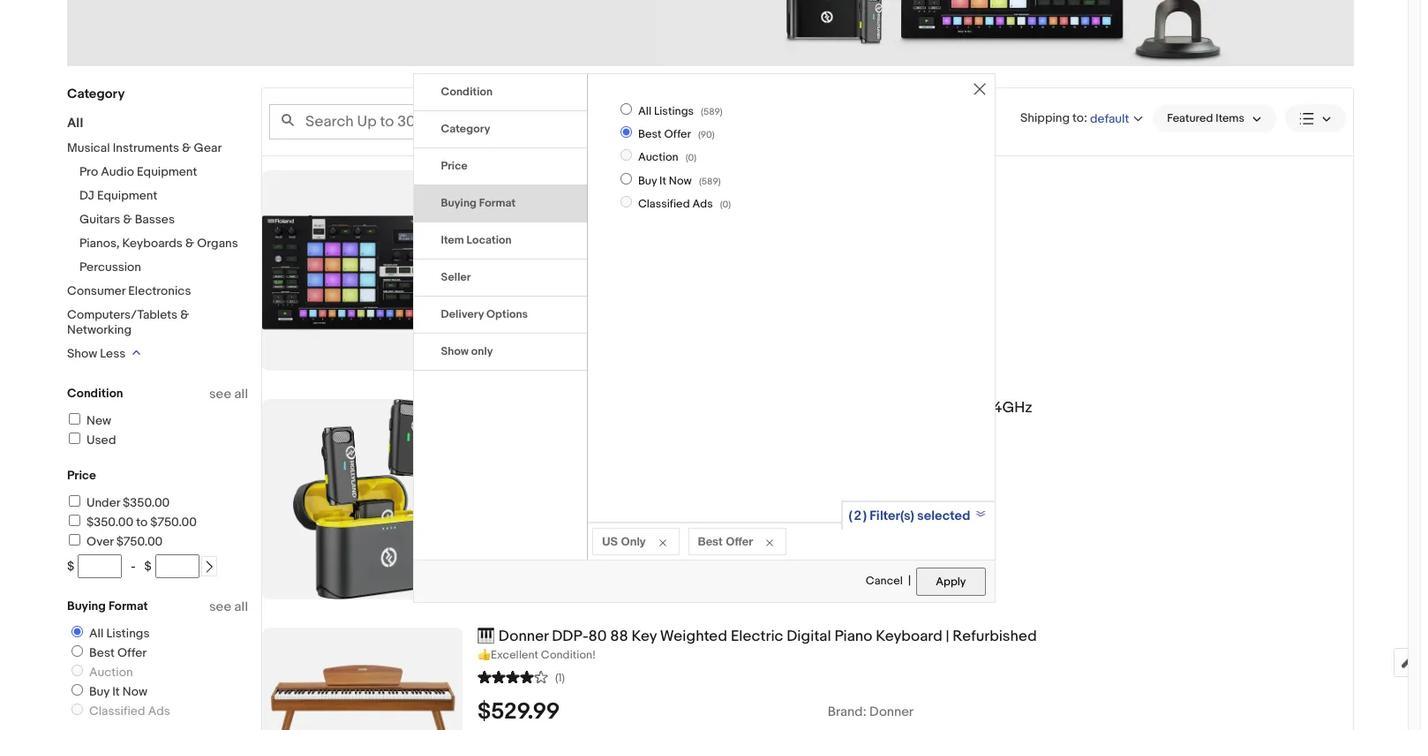 Task type: locate. For each thing, give the bounding box(es) containing it.
see
[[209, 386, 231, 403], [209, 599, 231, 615]]

format
[[479, 196, 516, 210], [108, 599, 148, 614]]

us only
[[602, 534, 646, 548]]

category up roland
[[441, 122, 490, 136]]

show inside tab list
[[441, 344, 469, 358]]

( left studio
[[699, 176, 702, 187]]

lavalier
[[661, 399, 713, 417]]

1 vertical spatial ebay
[[496, 463, 523, 478]]

4 out of 5 stars image
[[478, 668, 548, 685]]

1 horizontal spatial classified
[[638, 197, 690, 211]]

🎹 donner ddp-80 88 key weighted electric digital piano keyboard | refurbished image
[[262, 628, 463, 730]]

) down studio
[[728, 199, 731, 210]]

1 vertical spatial price
[[67, 468, 96, 483]]

0 vertical spatial condition
[[441, 84, 493, 99]]

1 vertical spatial buying format
[[67, 599, 148, 614]]

( 0 ) up production in the top left of the page
[[686, 152, 697, 164]]

0 vertical spatial best offer radio
[[620, 126, 632, 138]]

see all
[[209, 386, 248, 403], [209, 599, 248, 615]]

2 horizontal spatial offer
[[726, 534, 753, 548]]

1 vertical spatial buy
[[89, 684, 110, 699]]

ads down studio
[[693, 197, 713, 211]]

now left studio
[[669, 174, 692, 188]]

0 horizontal spatial classified
[[89, 704, 145, 719]]

buy it now radio up classified ads option
[[72, 684, 83, 696]]

buying format down roland
[[441, 196, 516, 210]]

ebay refurbished down 'lark' at the bottom
[[496, 463, 595, 478]]

589 for all listings
[[703, 106, 720, 117]]

musical
[[67, 140, 110, 155]]

1 ebay from the top
[[496, 255, 523, 270]]

( for best offer
[[698, 129, 701, 140]]

over $750.00 link
[[66, 534, 163, 549]]

0 horizontal spatial it
[[112, 684, 120, 699]]

90
[[701, 129, 712, 140]]

0 horizontal spatial buying format
[[67, 599, 148, 614]]

$350.00 to $750.00 link
[[66, 515, 197, 530]]

buying up all listings radio
[[67, 599, 106, 614]]

$ right the -
[[144, 559, 152, 574]]

0 horizontal spatial auction
[[89, 665, 133, 680]]

1 vertical spatial classified ads
[[89, 704, 170, 719]]

& down electronics
[[180, 307, 189, 322]]

2 see all button from the top
[[209, 599, 248, 615]]

$
[[67, 559, 74, 574], [144, 559, 152, 574]]

all right all listings option
[[638, 104, 652, 118]]

ads down buy it now 'link' on the left
[[148, 704, 170, 719]]

under
[[87, 495, 120, 510]]

& left organs
[[185, 236, 194, 251]]

buying format inside tab list
[[441, 196, 516, 210]]

buy it now radio up classified ads radio
[[620, 173, 632, 184]]

all for all listings radio
[[89, 626, 104, 641]]

0 vertical spatial see all button
[[209, 386, 248, 403]]

studio
[[708, 170, 753, 188]]

now
[[669, 174, 692, 188], [122, 684, 147, 699]]

classified
[[638, 197, 690, 211], [89, 704, 145, 719]]

0 horizontal spatial price
[[67, 468, 96, 483]]

all up musical
[[67, 115, 83, 132]]

( for buy it now
[[699, 176, 702, 187]]

) right production in the top left of the page
[[718, 176, 721, 187]]

( up 90
[[701, 106, 703, 117]]

buy it now
[[638, 174, 692, 188], [89, 684, 147, 699]]

refurbished right |
[[953, 628, 1037, 645]]

1 horizontal spatial best offer radio
[[620, 126, 632, 138]]

) down 583 results at the top of the page
[[712, 129, 715, 140]]

1 all from the top
[[234, 386, 248, 403]]

( up production in the top left of the page
[[686, 152, 688, 164]]

0 horizontal spatial offer
[[117, 645, 147, 660]]

0 horizontal spatial buying
[[67, 599, 106, 614]]

0 horizontal spatial ads
[[148, 704, 170, 719]]

show left only
[[441, 344, 469, 358]]

less
[[100, 346, 126, 361]]

auction
[[638, 150, 679, 165], [89, 665, 133, 680]]

listings right all listings option
[[654, 104, 694, 118]]

0 vertical spatial auction
[[638, 150, 679, 165]]

0 down studio
[[723, 199, 728, 210]]

1 vertical spatial listings
[[106, 626, 150, 641]]

1 ebay refurbished from the top
[[496, 255, 595, 270]]

Buy It Now radio
[[620, 173, 632, 184], [72, 684, 83, 696]]

condition
[[441, 84, 493, 99], [67, 386, 123, 401]]

all for condition
[[234, 386, 248, 403]]

ads for classified ads option
[[148, 704, 170, 719]]

best offer radio down all listings radio
[[72, 645, 83, 657]]

0 horizontal spatial condition
[[67, 386, 123, 401]]

best offer
[[638, 127, 691, 141], [698, 534, 753, 548], [89, 645, 147, 660]]

classified for classified ads option
[[89, 704, 145, 719]]

( 0 ) down studio
[[720, 199, 731, 210]]

( down 583
[[698, 129, 701, 140]]

ads for classified ads radio
[[693, 197, 713, 211]]

1 vertical spatial ebay refurbished
[[496, 463, 595, 478]]

consumer
[[67, 283, 125, 298]]

1 horizontal spatial auction
[[638, 150, 679, 165]]

donner for 🎹
[[499, 628, 549, 645]]

it right 1
[[659, 174, 666, 188]]

1 vertical spatial category
[[441, 122, 490, 136]]

(
[[701, 106, 703, 117], [698, 129, 701, 140], [686, 152, 688, 164], [699, 176, 702, 187], [720, 199, 723, 210], [849, 507, 852, 524]]

pro audio equipment link
[[79, 164, 197, 179]]

classified ads
[[638, 197, 713, 211], [89, 704, 170, 719]]

0 horizontal spatial 0
[[688, 152, 694, 164]]

now up classified ads link
[[122, 684, 147, 699]]

donner for brand:
[[870, 703, 914, 720]]

0 vertical spatial offer
[[664, 127, 691, 141]]

0 horizontal spatial $
[[67, 559, 74, 574]]

0 vertical spatial ads
[[693, 197, 713, 211]]

0 horizontal spatial best
[[89, 645, 115, 660]]

( 589 ) for all listings
[[701, 106, 723, 117]]

all
[[638, 104, 652, 118], [67, 115, 83, 132], [89, 626, 104, 641]]

buying format
[[441, 196, 516, 210], [67, 599, 148, 614]]

price up under $350.00 checkbox
[[67, 468, 96, 483]]

0 vertical spatial buy
[[638, 174, 657, 188]]

ebay refurbished
[[496, 255, 595, 270], [496, 463, 595, 478]]

0 vertical spatial classified
[[638, 197, 690, 211]]

0 vertical spatial listings
[[654, 104, 694, 118]]

production
[[629, 170, 705, 188]]

80
[[588, 628, 607, 645]]

buy right 1
[[638, 174, 657, 188]]

it up classified ads link
[[112, 684, 120, 699]]

( for all listings
[[701, 106, 703, 117]]

0 horizontal spatial buy it now radio
[[72, 684, 83, 696]]

1 horizontal spatial price
[[441, 159, 468, 173]]

consumer electronics link
[[67, 283, 191, 298]]

0 vertical spatial all listings
[[638, 104, 694, 118]]

cancel button
[[865, 567, 904, 596]]

1 see from the top
[[209, 386, 231, 403]]

delivery options
[[441, 307, 528, 321]]

( 0 ) for auction
[[686, 152, 697, 164]]

1 vertical spatial condition
[[67, 386, 123, 401]]

1 vertical spatial 589
[[702, 176, 718, 187]]

1 see all button from the top
[[209, 386, 248, 403]]

589 up ( 90 )
[[703, 106, 720, 117]]

0 up production in the top left of the page
[[688, 152, 694, 164]]

1 horizontal spatial category
[[441, 122, 490, 136]]

1 vertical spatial ( 589 )
[[699, 176, 721, 187]]

mv-
[[593, 170, 621, 188]]

listings for all listings option
[[654, 104, 694, 118]]

0 vertical spatial all
[[234, 386, 248, 403]]

1 vertical spatial best offer radio
[[72, 645, 83, 657]]

0 horizontal spatial all listings
[[89, 626, 150, 641]]

all inside 'all musical instruments & gear pro audio equipment dj equipment guitars & basses pianos, keyboards & organs percussion consumer electronics computers/tablets & networking show less'
[[67, 115, 83, 132]]

digital
[[787, 628, 831, 645]]

weighted
[[660, 628, 727, 645]]

1 horizontal spatial all
[[89, 626, 104, 641]]

1 vertical spatial see
[[209, 599, 231, 615]]

0 horizontal spatial best offer
[[89, 645, 147, 660]]

format up all listings link
[[108, 599, 148, 614]]

1 horizontal spatial buy
[[638, 174, 657, 188]]

1 vertical spatial $750.00
[[116, 534, 163, 549]]

equipment
[[137, 164, 197, 179], [97, 188, 157, 203]]

refurbished inside 🎹 donner ddp-80 88 key weighted electric digital piano keyboard | refurbished 👍excellent condition!
[[953, 628, 1037, 645]]

best up roland verselab mv-1 production studio refurbished
[[638, 127, 662, 141]]

guitars & basses link
[[79, 212, 175, 227]]

best for bottommost best offer option
[[89, 645, 115, 660]]

$ for maximum value text box
[[144, 559, 152, 574]]

$350.00 up over $750.00 link on the left bottom of the page
[[87, 515, 133, 530]]

1 horizontal spatial buy it now
[[638, 174, 692, 188]]

0 vertical spatial buy it now
[[638, 174, 692, 188]]

tab list
[[414, 74, 587, 370]]

0 vertical spatial it
[[659, 174, 666, 188]]

offer
[[664, 127, 691, 141], [726, 534, 753, 548], [117, 645, 147, 660]]

All Listings radio
[[72, 626, 83, 637]]

Over $750.00 checkbox
[[69, 534, 80, 546]]

show down 'networking'
[[67, 346, 97, 361]]

category up musical
[[67, 86, 125, 102]]

Classified Ads radio
[[72, 704, 83, 715]]

1 horizontal spatial auction radio
[[620, 150, 632, 161]]

1 vertical spatial see all button
[[209, 599, 248, 615]]

2 ebay from the top
[[496, 463, 523, 478]]

1 vertical spatial buy it now
[[89, 684, 147, 699]]

Used checkbox
[[69, 433, 80, 444]]

buying up item
[[441, 196, 477, 210]]

$750.00 down $350.00 to $750.00 at left bottom
[[116, 534, 163, 549]]

buy it now right 1
[[638, 174, 692, 188]]

equipment down instruments
[[137, 164, 197, 179]]

2 ebay refurbished from the top
[[496, 463, 595, 478]]

) up production in the top left of the page
[[694, 152, 697, 164]]

2 see all from the top
[[209, 599, 248, 615]]

auction radio up 1
[[620, 150, 632, 161]]

buying
[[441, 196, 477, 210], [67, 599, 106, 614]]

(1) link
[[478, 668, 565, 685]]

( 0 ) for classified ads
[[720, 199, 731, 210]]

pianos,
[[79, 236, 120, 251]]

auction radio down best offer link
[[72, 665, 83, 676]]

1 horizontal spatial donner
[[870, 703, 914, 720]]

all
[[234, 386, 248, 403], [234, 599, 248, 615]]

88
[[610, 628, 628, 645]]

2 all from the top
[[234, 599, 248, 615]]

donner right brand:
[[870, 703, 914, 720]]

) for it
[[718, 176, 721, 187]]

$350.00 to $750.00 checkbox
[[69, 515, 80, 526]]

( 589 ) up ( 90 )
[[701, 106, 723, 117]]

results
[[708, 114, 750, 129]]

1 see all from the top
[[209, 386, 248, 403]]

equipment up the guitars & basses link
[[97, 188, 157, 203]]

0 vertical spatial 589
[[703, 106, 720, 117]]

1 horizontal spatial buying
[[441, 196, 477, 210]]

ebay
[[496, 255, 523, 270], [496, 463, 523, 478]]

1
[[621, 170, 626, 188]]

best offer radio down all listings option
[[620, 126, 632, 138]]

0 vertical spatial see
[[209, 386, 231, 403]]

all for all listings option
[[638, 104, 652, 118]]

price
[[441, 159, 468, 173], [67, 468, 96, 483]]

best up auction link
[[89, 645, 115, 660]]

( down studio
[[720, 199, 723, 210]]

see for condition
[[209, 386, 231, 403]]

2 vertical spatial best
[[89, 645, 115, 660]]

0 vertical spatial buying
[[441, 196, 477, 210]]

refurbished down watching
[[526, 255, 595, 270]]

see all for buying format
[[209, 599, 248, 615]]

0 horizontal spatial classified ads
[[89, 704, 170, 719]]

) right 583
[[720, 106, 723, 117]]

ebay down 114 watching at left
[[496, 255, 523, 270]]

classified ads down production in the top left of the page
[[638, 197, 713, 211]]

0 vertical spatial auction radio
[[620, 150, 632, 161]]

buy it now up classified ads link
[[89, 684, 147, 699]]

all listings up best offer link
[[89, 626, 150, 641]]

classified down production in the top left of the page
[[638, 197, 690, 211]]

1 vertical spatial 0
[[723, 199, 728, 210]]

ddp-
[[552, 628, 588, 645]]

1 horizontal spatial listings
[[654, 104, 694, 118]]

1 vertical spatial ads
[[148, 704, 170, 719]]

donner inside 🎹 donner ddp-80 88 key weighted electric digital piano keyboard | refurbished 👍excellent condition!
[[499, 628, 549, 645]]

0 vertical spatial ( 0 )
[[686, 152, 697, 164]]

best right only
[[698, 534, 723, 548]]

0 horizontal spatial show
[[67, 346, 97, 361]]

0 for auction
[[688, 152, 694, 164]]

hollyland lark m1 wireless lavalier microphone, noise cancellation 656ft 2.4ghz image
[[293, 399, 432, 599]]

1 horizontal spatial buying format
[[441, 196, 516, 210]]

&
[[182, 140, 191, 155], [123, 212, 132, 227], [185, 236, 194, 251], [180, 307, 189, 322]]

0 horizontal spatial all
[[67, 115, 83, 132]]

0 vertical spatial see all
[[209, 386, 248, 403]]

buy down auction link
[[89, 684, 110, 699]]

( 589 ) down 90
[[699, 176, 721, 187]]

price left roland
[[441, 159, 468, 173]]

refurbished right studio
[[757, 170, 841, 188]]

$350.00 up the to
[[123, 495, 170, 510]]

0 for classified ads
[[723, 199, 728, 210]]

( 90 )
[[698, 129, 715, 140]]

ebay down hollyland
[[496, 463, 523, 478]]

classified ads down buy it now 'link' on the left
[[89, 704, 170, 719]]

0 horizontal spatial buy it now
[[89, 684, 147, 699]]

2 $ from the left
[[144, 559, 152, 574]]

1 vertical spatial all
[[234, 599, 248, 615]]

donner up 👍excellent
[[499, 628, 549, 645]]

Best Offer radio
[[620, 126, 632, 138], [72, 645, 83, 657]]

it
[[659, 174, 666, 188], [112, 684, 120, 699]]

1 horizontal spatial all listings
[[638, 104, 694, 118]]

1 horizontal spatial best
[[638, 127, 662, 141]]

$ down "over $750.00" option
[[67, 559, 74, 574]]

see all button
[[209, 386, 248, 403], [209, 599, 248, 615]]

ebay refurbished down watching
[[496, 255, 595, 270]]

All Listings radio
[[620, 103, 632, 114]]

listings up best offer link
[[106, 626, 150, 641]]

format down roland
[[479, 196, 516, 210]]

classified ads link
[[64, 704, 174, 719]]

0 vertical spatial donner
[[499, 628, 549, 645]]

refurbished down 'lark' at the bottom
[[526, 463, 595, 478]]

0 vertical spatial best offer
[[638, 127, 691, 141]]

listings
[[654, 104, 694, 118], [106, 626, 150, 641]]

percussion
[[79, 260, 141, 275]]

1 horizontal spatial ads
[[693, 197, 713, 211]]

0 vertical spatial classified ads
[[638, 197, 713, 211]]

0 horizontal spatial format
[[108, 599, 148, 614]]

589 down 90
[[702, 176, 718, 187]]

auction up buy it now 'link' on the left
[[89, 665, 133, 680]]

all right all listings radio
[[89, 626, 104, 641]]

2
[[854, 507, 861, 524]]

show only
[[441, 344, 493, 358]]

roland verselab mv-1 production studio refurbished link
[[478, 170, 1353, 189]]

0 vertical spatial format
[[479, 196, 516, 210]]

all for buying format
[[234, 599, 248, 615]]

keyboards
[[122, 236, 183, 251]]

1 horizontal spatial show
[[441, 344, 469, 358]]

0 vertical spatial ( 589 )
[[701, 106, 723, 117]]

1 vertical spatial best
[[698, 534, 723, 548]]

show
[[441, 344, 469, 358], [67, 346, 97, 361]]

Minimum Value text field
[[78, 554, 122, 578]]

0 vertical spatial best
[[638, 127, 662, 141]]

1 $ from the left
[[67, 559, 74, 574]]

classified down buy it now 'link' on the left
[[89, 704, 145, 719]]

electric
[[731, 628, 783, 645]]

2 vertical spatial offer
[[117, 645, 147, 660]]

auction up roland verselab mv-1 production studio refurbished
[[638, 150, 679, 165]]

( 0 )
[[686, 152, 697, 164], [720, 199, 731, 210]]

1 vertical spatial ( 0 )
[[720, 199, 731, 210]]

2 see from the top
[[209, 599, 231, 615]]

best
[[638, 127, 662, 141], [698, 534, 723, 548], [89, 645, 115, 660]]

1 horizontal spatial it
[[659, 174, 666, 188]]

buying format up all listings link
[[67, 599, 148, 614]]

1 vertical spatial auction radio
[[72, 665, 83, 676]]

Auction radio
[[620, 150, 632, 161], [72, 665, 83, 676]]

new
[[87, 413, 111, 428]]

( 589 ) for buy it now
[[699, 176, 721, 187]]

$750.00 right the to
[[150, 515, 197, 530]]

all listings right all listings option
[[638, 104, 694, 118]]

0 vertical spatial 0
[[688, 152, 694, 164]]

donner
[[499, 628, 549, 645], [870, 703, 914, 720]]



Task type: describe. For each thing, give the bounding box(es) containing it.
) for listings
[[720, 106, 723, 117]]

( left '2'
[[849, 507, 852, 524]]

listings for all listings radio
[[106, 626, 150, 641]]

submit price range image
[[203, 561, 215, 573]]

piano
[[835, 628, 872, 645]]

$529.99
[[478, 698, 560, 725]]

) for offer
[[712, 129, 715, 140]]

Apply submit
[[917, 567, 986, 596]]

format inside tab list
[[479, 196, 516, 210]]

location
[[467, 233, 512, 247]]

brand: donner
[[828, 703, 914, 720]]

instruments
[[113, 140, 179, 155]]

see all button for buying format
[[209, 599, 248, 615]]

$ for minimum value text field
[[67, 559, 74, 574]]

computers/tablets & networking link
[[67, 307, 189, 337]]

musical instruments & gear link
[[67, 140, 222, 155]]

buying inside tab list
[[441, 196, 477, 210]]

1 vertical spatial best offer
[[698, 534, 753, 548]]

114 watching
[[478, 232, 552, 249]]

1 vertical spatial buying
[[67, 599, 106, 614]]

New checkbox
[[69, 413, 80, 425]]

🎹 donner ddp-80 88 key weighted electric digital piano keyboard | refurbished 👍excellent condition!
[[478, 628, 1037, 662]]

& down dj equipment link
[[123, 212, 132, 227]]

2.4ghz
[[981, 399, 1032, 417]]

) for ads
[[728, 199, 731, 210]]

1 vertical spatial format
[[108, 599, 148, 614]]

options
[[486, 307, 528, 321]]

used
[[87, 433, 116, 448]]

0 horizontal spatial category
[[67, 86, 125, 102]]

$527.99
[[478, 202, 559, 229]]

all musical instruments & gear pro audio equipment dj equipment guitars & basses pianos, keyboards & organs percussion consumer electronics computers/tablets & networking show less
[[67, 115, 238, 361]]

only
[[621, 534, 646, 548]]

pianos, keyboards & organs link
[[79, 236, 238, 251]]

dj
[[79, 188, 94, 203]]

us
[[602, 534, 618, 548]]

organs
[[197, 236, 238, 251]]

hollyland lark m1 wireless lavalier microphone, noise cancellation 656ft 2.4ghz link
[[478, 399, 1353, 417]]

see all button for condition
[[209, 386, 248, 403]]

|
[[946, 628, 949, 645]]

filter(s)
[[870, 507, 914, 524]]

hollyland
[[478, 399, 542, 417]]

589 for buy it now
[[702, 176, 718, 187]]

now for buy it now "radio" to the top
[[669, 174, 692, 188]]

percussion link
[[79, 260, 141, 275]]

classified ads for classified ads radio
[[638, 197, 713, 211]]

auction link
[[64, 665, 136, 680]]

see for buying format
[[209, 599, 231, 615]]

item location
[[441, 233, 512, 247]]

all listings for all listings radio
[[89, 626, 150, 641]]

( for classified ads
[[720, 199, 723, 210]]

1 vertical spatial $350.00
[[87, 515, 133, 530]]

tab list containing condition
[[414, 74, 587, 370]]

all listings for all listings option
[[638, 104, 694, 118]]

under $350.00
[[87, 495, 170, 510]]

show inside 'all musical instruments & gear pro audio equipment dj equipment guitars & basses pianos, keyboards & organs percussion consumer electronics computers/tablets & networking show less'
[[67, 346, 97, 361]]

1 vertical spatial it
[[112, 684, 120, 699]]

gear
[[194, 140, 222, 155]]

over
[[87, 534, 114, 549]]

only
[[471, 344, 493, 358]]

microphone,
[[716, 399, 803, 417]]

m1
[[577, 399, 595, 417]]

electronics
[[128, 283, 191, 298]]

roland verselab mv-1 production studio refurbished
[[478, 170, 841, 188]]

0 vertical spatial equipment
[[137, 164, 197, 179]]

1 vertical spatial auction
[[89, 665, 133, 680]]

Classified Ads radio
[[620, 196, 632, 208]]

item
[[441, 233, 464, 247]]

0 vertical spatial $750.00
[[150, 515, 197, 530]]

under $350.00 link
[[66, 495, 170, 510]]

buy for buy it now "radio" to the top
[[638, 174, 657, 188]]

lark
[[545, 399, 574, 417]]

pro
[[79, 164, 98, 179]]

1 horizontal spatial offer
[[664, 127, 691, 141]]

583
[[684, 114, 706, 129]]

close image
[[973, 83, 986, 95]]

656ft
[[940, 399, 977, 417]]

best for rightmost best offer option
[[638, 127, 662, 141]]

buy for buy it now "radio" inside 'link'
[[89, 684, 110, 699]]

selected
[[917, 507, 971, 524]]

-
[[131, 559, 136, 574]]

to
[[136, 515, 148, 530]]

delivery
[[441, 307, 484, 321]]

new link
[[66, 413, 111, 428]]

583 results
[[684, 114, 750, 129]]

0 vertical spatial $350.00
[[123, 495, 170, 510]]

price inside tab list
[[441, 159, 468, 173]]

hollyland lark m1 wireless lavalier microphone, noise cancellation 656ft 2.4ghz
[[478, 399, 1032, 417]]

see all for condition
[[209, 386, 248, 403]]

roland verselab mv-1 production studio refurbished image
[[262, 170, 463, 371]]

keyboard
[[876, 628, 942, 645]]

( 2 ) filter(s) selected
[[849, 507, 971, 524]]

now for buy it now "radio" inside 'link'
[[122, 684, 147, 699]]

0 vertical spatial buy it now radio
[[620, 173, 632, 184]]

brand:
[[828, 703, 867, 720]]

& left gear
[[182, 140, 191, 155]]

🎹 donner ddp-80 88 key weighted electric digital piano keyboard | refurbished link
[[478, 628, 1353, 646]]

🎹
[[478, 628, 495, 645]]

114
[[478, 232, 495, 249]]

refurbished inside roland verselab mv-1 production studio refurbished link
[[757, 170, 841, 188]]

watching
[[498, 232, 552, 249]]

used link
[[66, 433, 116, 448]]

wireless
[[598, 399, 658, 417]]

2 horizontal spatial best
[[698, 534, 723, 548]]

Maximum Value text field
[[155, 554, 199, 578]]

$350.00 to $750.00
[[87, 515, 197, 530]]

over $750.00
[[87, 534, 163, 549]]

basses
[[135, 212, 175, 227]]

seller
[[441, 270, 471, 284]]

cancel
[[866, 574, 903, 588]]

(1)
[[555, 671, 565, 685]]

Under $350.00 checkbox
[[69, 495, 80, 507]]

buy it now radio inside 'link'
[[72, 684, 83, 696]]

👍Excellent Condition! text field
[[478, 648, 1353, 663]]

cancellation
[[849, 399, 937, 417]]

( for auction
[[686, 152, 688, 164]]

buy it now link
[[64, 684, 151, 699]]

audio
[[101, 164, 134, 179]]

classified for classified ads radio
[[638, 197, 690, 211]]

) right '2'
[[863, 507, 867, 524]]

category inside tab list
[[441, 122, 490, 136]]

computers/tablets
[[67, 307, 178, 322]]

networking
[[67, 322, 132, 337]]

roland
[[478, 170, 525, 188]]

1 vertical spatial equipment
[[97, 188, 157, 203]]

condition inside tab list
[[441, 84, 493, 99]]

classified ads for classified ads option
[[89, 704, 170, 719]]

condition!
[[541, 648, 596, 662]]

dj equipment link
[[79, 188, 157, 203]]

👍excellent
[[478, 648, 538, 662]]

key
[[632, 628, 657, 645]]

all listings link
[[64, 626, 153, 641]]

1 horizontal spatial best offer
[[638, 127, 691, 141]]

show less button
[[67, 346, 141, 361]]

best offer link
[[64, 645, 150, 660]]



Task type: vqa. For each thing, say whether or not it's contained in the screenshot.
Dragon Ball Ichiban Kuji The Greatest Saiyan 4 Goku Vegeta Gogeta Figure Japan heading
no



